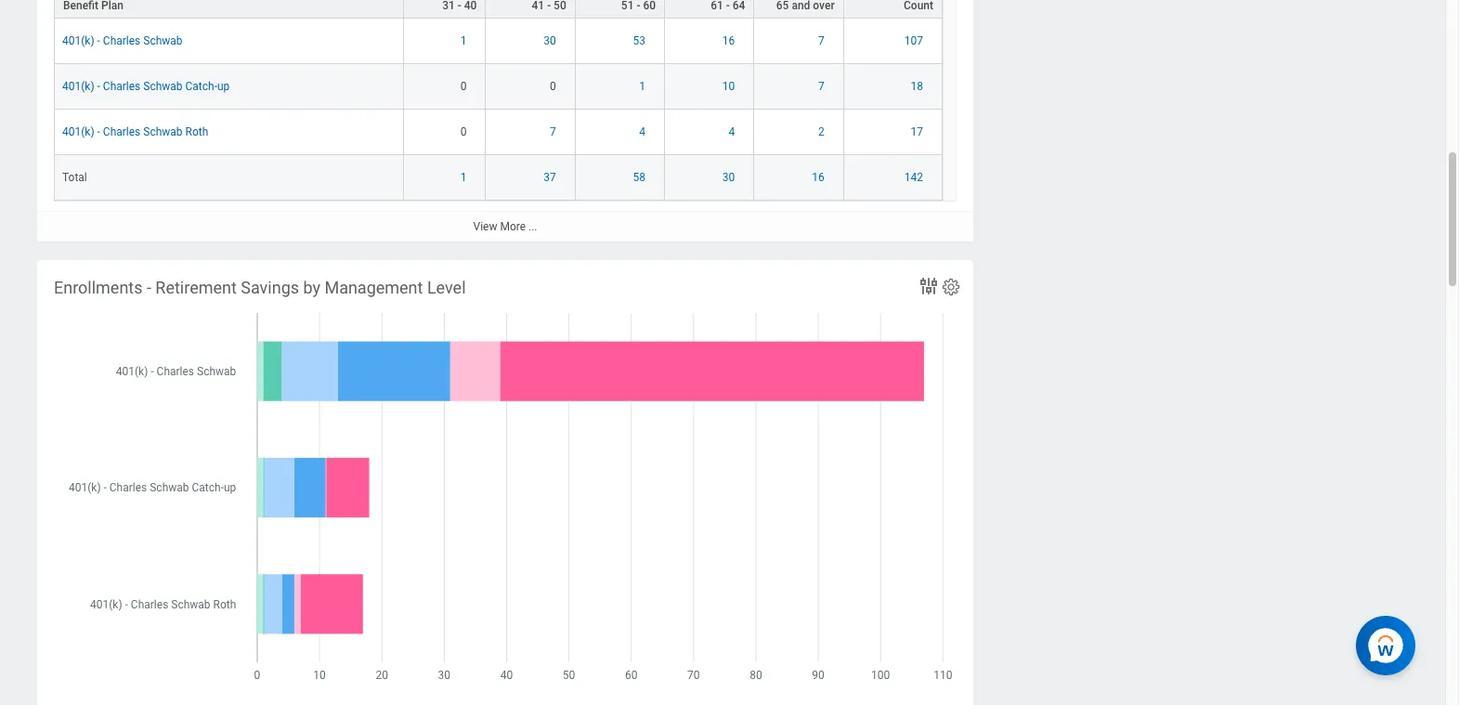 Task type: describe. For each thing, give the bounding box(es) containing it.
- for 401(k) - charles schwab roth
[[97, 126, 100, 139]]

1 horizontal spatial 30 button
[[723, 170, 738, 185]]

1 schwab from the top
[[143, 35, 183, 48]]

401(k) for 401(k) - charles schwab
[[62, 35, 94, 48]]

401(k) - charles schwab roth
[[62, 126, 208, 139]]

2
[[818, 126, 825, 139]]

savings
[[241, 278, 299, 297]]

1 row from the top
[[54, 0, 943, 19]]

1 vertical spatial 1 button
[[639, 79, 648, 94]]

1 button for 30
[[461, 34, 470, 49]]

total
[[62, 171, 87, 184]]

schwab for roth
[[143, 126, 183, 139]]

enrollments
[[54, 278, 143, 297]]

row containing 401(k) - charles schwab roth
[[54, 110, 943, 155]]

enrollments - retirement savings by age group element
[[37, 0, 974, 242]]

roth
[[185, 126, 208, 139]]

configure enrollments - retirement savings by management level image
[[941, 277, 962, 297]]

4 for first 4 button from right
[[729, 126, 735, 139]]

142
[[905, 171, 923, 184]]

more
[[500, 220, 526, 233]]

1 vertical spatial 16
[[812, 171, 825, 184]]

charles for 401(k) - charles schwab
[[103, 35, 141, 48]]

401(k) - charles schwab
[[62, 35, 183, 48]]

53
[[633, 35, 646, 48]]

37 button
[[544, 170, 559, 185]]

107 button
[[905, 34, 926, 49]]

10 button
[[723, 79, 738, 94]]

107
[[905, 35, 923, 48]]

142 button
[[905, 170, 926, 185]]

4 for second 4 button from the right
[[639, 126, 646, 139]]

view more ... link
[[37, 211, 974, 242]]

0 vertical spatial 30
[[544, 35, 556, 48]]

1 horizontal spatial 16 button
[[812, 170, 827, 185]]

level
[[427, 278, 466, 297]]

view
[[473, 220, 497, 233]]

view more ...
[[473, 220, 537, 233]]

enrollments - retirement savings by management level
[[54, 278, 466, 297]]

17
[[911, 126, 923, 139]]

1 vertical spatial 1
[[639, 80, 646, 93]]

18 button
[[911, 79, 926, 94]]

0 for 0
[[461, 80, 467, 93]]

7 for 16
[[818, 35, 825, 48]]

2 4 button from the left
[[729, 125, 738, 140]]

management
[[325, 278, 423, 297]]

retirement
[[155, 278, 237, 297]]

- for enrollments - retirement savings by management level
[[147, 278, 151, 297]]



Task type: locate. For each thing, give the bounding box(es) containing it.
18
[[911, 80, 923, 93]]

5 row from the top
[[54, 155, 943, 201]]

- inside the 401(k) - charles schwab link
[[97, 35, 100, 48]]

0 horizontal spatial 4
[[639, 126, 646, 139]]

2 vertical spatial 401(k)
[[62, 126, 94, 139]]

0 vertical spatial 7
[[818, 35, 825, 48]]

up
[[217, 80, 230, 93]]

0 for 7
[[461, 126, 467, 139]]

401(k)
[[62, 35, 94, 48], [62, 80, 94, 93], [62, 126, 94, 139]]

1 horizontal spatial 4
[[729, 126, 735, 139]]

2 vertical spatial 7
[[550, 126, 556, 139]]

2 vertical spatial 1
[[461, 171, 467, 184]]

2 vertical spatial 7 button
[[550, 125, 559, 140]]

1 horizontal spatial 4 button
[[729, 125, 738, 140]]

row
[[54, 0, 943, 19], [54, 19, 943, 64], [54, 64, 943, 110], [54, 110, 943, 155], [54, 155, 943, 201]]

0
[[461, 80, 467, 93], [550, 80, 556, 93], [461, 126, 467, 139]]

2 button
[[818, 125, 827, 140]]

1 4 from the left
[[639, 126, 646, 139]]

3 row from the top
[[54, 64, 943, 110]]

401(k) down 401(k) - charles schwab
[[62, 80, 94, 93]]

30 button left 53
[[544, 34, 559, 49]]

- left the retirement
[[147, 278, 151, 297]]

2 schwab from the top
[[143, 80, 183, 93]]

by
[[303, 278, 320, 297]]

16 button down 2
[[812, 170, 827, 185]]

schwab left roth
[[143, 126, 183, 139]]

1 4 button from the left
[[639, 125, 648, 140]]

1 vertical spatial 16 button
[[812, 170, 827, 185]]

401(k) up 401(k) - charles schwab catch-up link
[[62, 35, 94, 48]]

schwab left catch-
[[143, 80, 183, 93]]

1 horizontal spatial 16
[[812, 171, 825, 184]]

30 button right 58 button
[[723, 170, 738, 185]]

1 button
[[461, 34, 470, 49], [639, 79, 648, 94], [461, 170, 470, 185]]

4
[[639, 126, 646, 139], [729, 126, 735, 139]]

30 left 53
[[544, 35, 556, 48]]

401(k) - charles schwab roth link
[[62, 122, 208, 139]]

1 vertical spatial 401(k)
[[62, 80, 94, 93]]

2 vertical spatial charles
[[103, 126, 141, 139]]

1 horizontal spatial 30
[[723, 171, 735, 184]]

1 vertical spatial schwab
[[143, 80, 183, 93]]

401(k) for 401(k) - charles schwab roth
[[62, 126, 94, 139]]

16 up 10
[[723, 35, 735, 48]]

row containing 401(k) - charles schwab
[[54, 19, 943, 64]]

- inside enrollments - retirement savings by management level element
[[147, 278, 151, 297]]

4 button up 58 button
[[639, 125, 648, 140]]

- up 401(k) - charles schwab catch-up link
[[97, 35, 100, 48]]

1 vertical spatial charles
[[103, 80, 141, 93]]

58
[[633, 171, 646, 184]]

1 charles from the top
[[103, 35, 141, 48]]

53 button
[[633, 34, 648, 49]]

7
[[818, 35, 825, 48], [818, 80, 825, 93], [550, 126, 556, 139]]

1 vertical spatial 7
[[818, 80, 825, 93]]

37
[[544, 171, 556, 184]]

4 button down 10 button
[[729, 125, 738, 140]]

charles for 401(k) - charles schwab catch-up
[[103, 80, 141, 93]]

charles up 401(k) - charles schwab catch-up link
[[103, 35, 141, 48]]

- for 401(k) - charles schwab
[[97, 35, 100, 48]]

charles
[[103, 35, 141, 48], [103, 80, 141, 93], [103, 126, 141, 139]]

0 vertical spatial 16 button
[[723, 34, 738, 49]]

- down 401(k) - charles schwab catch-up
[[97, 126, 100, 139]]

7 for 10
[[818, 80, 825, 93]]

0 vertical spatial 401(k)
[[62, 35, 94, 48]]

0 button for 0
[[461, 79, 470, 94]]

401(k) - charles schwab catch-up link
[[62, 76, 230, 93]]

0 vertical spatial schwab
[[143, 35, 183, 48]]

3 401(k) from the top
[[62, 126, 94, 139]]

0 vertical spatial 16
[[723, 35, 735, 48]]

2 4 from the left
[[729, 126, 735, 139]]

enrollments - retirement savings by management level element
[[37, 260, 974, 705]]

16 down 2
[[812, 171, 825, 184]]

401(k) - charles schwab catch-up
[[62, 80, 230, 93]]

3 schwab from the top
[[143, 126, 183, 139]]

2 row from the top
[[54, 19, 943, 64]]

schwab
[[143, 35, 183, 48], [143, 80, 183, 93], [143, 126, 183, 139]]

-
[[97, 35, 100, 48], [97, 80, 100, 93], [97, 126, 100, 139], [147, 278, 151, 297]]

catch-
[[185, 80, 217, 93]]

configure and view chart data image
[[918, 275, 940, 297]]

total element
[[62, 167, 87, 184]]

row containing total
[[54, 155, 943, 201]]

- inside 401(k) - charles schwab catch-up link
[[97, 80, 100, 93]]

401(k) up total 'element'
[[62, 126, 94, 139]]

1 for 30
[[461, 35, 467, 48]]

16 button up 10
[[723, 34, 738, 49]]

58 button
[[633, 170, 648, 185]]

7 button
[[818, 34, 827, 49], [818, 79, 827, 94], [550, 125, 559, 140]]

7 button for 18
[[818, 79, 827, 94]]

401(k) - charles schwab link
[[62, 31, 183, 48]]

1 button for 37
[[461, 170, 470, 185]]

30 button
[[544, 34, 559, 49], [723, 170, 738, 185]]

0 horizontal spatial 30 button
[[544, 34, 559, 49]]

0 button
[[461, 79, 470, 94], [550, 79, 559, 94], [461, 125, 470, 140]]

1 vertical spatial 7 button
[[818, 79, 827, 94]]

4 button
[[639, 125, 648, 140], [729, 125, 738, 140]]

...
[[529, 220, 537, 233]]

schwab for catch-
[[143, 80, 183, 93]]

4 down 10 button
[[729, 126, 735, 139]]

0 vertical spatial 1 button
[[461, 34, 470, 49]]

- down 401(k) - charles schwab
[[97, 80, 100, 93]]

0 horizontal spatial 16
[[723, 35, 735, 48]]

charles down 401(k) - charles schwab
[[103, 80, 141, 93]]

1 for 37
[[461, 171, 467, 184]]

0 horizontal spatial 30
[[544, 35, 556, 48]]

1 vertical spatial 30
[[723, 171, 735, 184]]

charles down 401(k) - charles schwab catch-up
[[103, 126, 141, 139]]

- for 401(k) - charles schwab catch-up
[[97, 80, 100, 93]]

4 up 58 button
[[639, 126, 646, 139]]

schwab up 401(k) - charles schwab catch-up link
[[143, 35, 183, 48]]

2 charles from the top
[[103, 80, 141, 93]]

2 401(k) from the top
[[62, 80, 94, 93]]

10
[[723, 80, 735, 93]]

30 right 58 button
[[723, 171, 735, 184]]

2 vertical spatial schwab
[[143, 126, 183, 139]]

1 401(k) from the top
[[62, 35, 94, 48]]

17 button
[[911, 125, 926, 140]]

0 horizontal spatial 16 button
[[723, 34, 738, 49]]

row containing 401(k) - charles schwab catch-up
[[54, 64, 943, 110]]

4 row from the top
[[54, 110, 943, 155]]

- inside the "401(k) - charles schwab roth" link
[[97, 126, 100, 139]]

1
[[461, 35, 467, 48], [639, 80, 646, 93], [461, 171, 467, 184]]

3 charles from the top
[[103, 126, 141, 139]]

16 button
[[723, 34, 738, 49], [812, 170, 827, 185]]

0 vertical spatial 7 button
[[818, 34, 827, 49]]

30
[[544, 35, 556, 48], [723, 171, 735, 184]]

0 vertical spatial charles
[[103, 35, 141, 48]]

1 vertical spatial 30 button
[[723, 170, 738, 185]]

401(k) for 401(k) - charles schwab catch-up
[[62, 80, 94, 93]]

0 vertical spatial 30 button
[[544, 34, 559, 49]]

charles for 401(k) - charles schwab roth
[[103, 126, 141, 139]]

7 button for 107
[[818, 34, 827, 49]]

2 vertical spatial 1 button
[[461, 170, 470, 185]]

0 button for 7
[[461, 125, 470, 140]]

0 horizontal spatial 4 button
[[639, 125, 648, 140]]

0 vertical spatial 1
[[461, 35, 467, 48]]

16
[[723, 35, 735, 48], [812, 171, 825, 184]]



Task type: vqa. For each thing, say whether or not it's contained in the screenshot.


